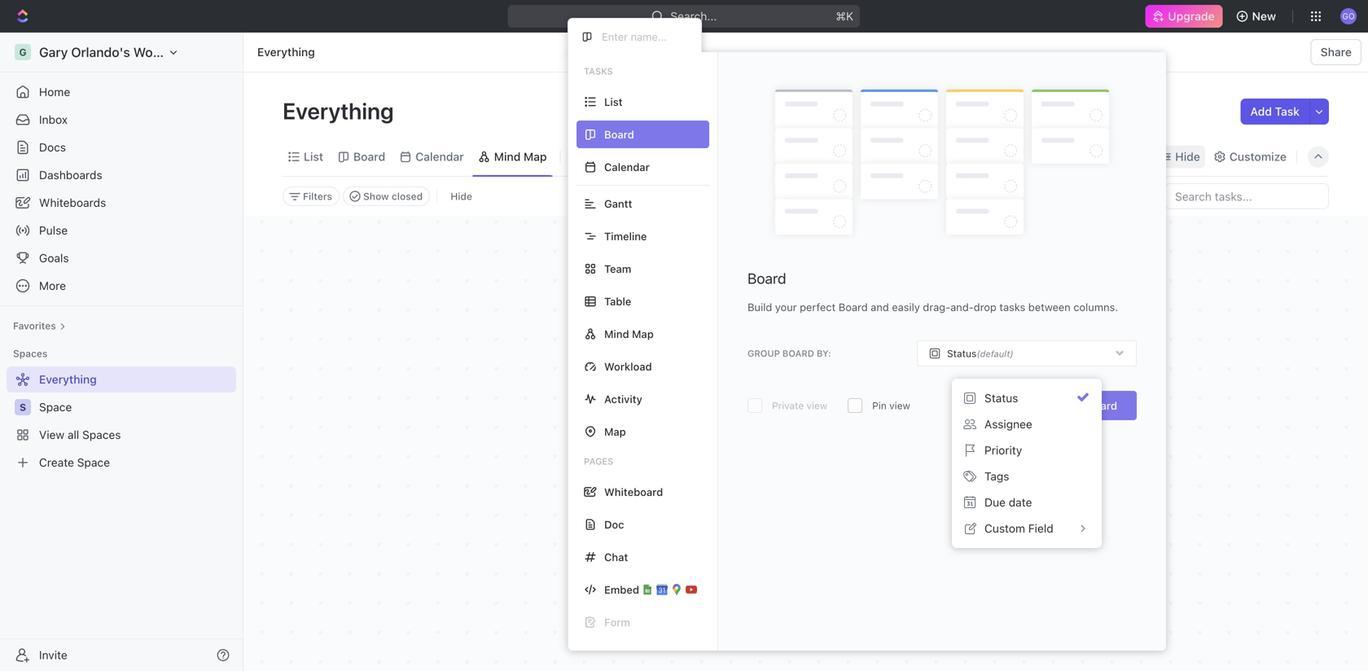 Task type: vqa. For each thing, say whether or not it's contained in the screenshot.
the bottom Status
yes



Task type: locate. For each thing, give the bounding box(es) containing it.
add task
[[1251, 105, 1301, 118]]

0 horizontal spatial mind
[[494, 150, 521, 163]]

mind map up the workload
[[605, 328, 654, 340]]

add task button
[[1241, 99, 1310, 125]]

hide inside button
[[451, 191, 473, 202]]

priority
[[985, 444, 1023, 457]]

search button
[[1090, 145, 1153, 168]]

tree
[[7, 367, 236, 476]]

hide button
[[1156, 145, 1206, 168]]

0 horizontal spatial add
[[1065, 400, 1085, 412]]

hide button
[[444, 187, 479, 206]]

1 vertical spatial hide
[[451, 191, 473, 202]]

upgrade link
[[1146, 5, 1224, 28]]

board
[[354, 150, 386, 163], [748, 270, 787, 287], [1088, 400, 1118, 412]]

0 vertical spatial mind map
[[494, 150, 547, 163]]

mind right calendar link
[[494, 150, 521, 163]]

1 vertical spatial status
[[985, 392, 1019, 405]]

1 horizontal spatial status
[[985, 392, 1019, 405]]

whiteboards link
[[7, 190, 236, 216]]

map
[[524, 150, 547, 163], [632, 328, 654, 340], [605, 426, 626, 438]]

Search tasks... text field
[[1166, 184, 1329, 209]]

calendar
[[416, 150, 464, 163], [605, 161, 650, 173]]

0 vertical spatial list
[[605, 96, 623, 108]]

mind map
[[494, 150, 547, 163], [605, 328, 654, 340]]

pulse
[[39, 224, 68, 237]]

hide down calendar link
[[451, 191, 473, 202]]

due date button
[[959, 490, 1096, 516]]

show
[[363, 191, 389, 202]]

show closed
[[363, 191, 423, 202]]

no
[[716, 495, 735, 513]]

1 horizontal spatial list
[[605, 96, 623, 108]]

mind
[[494, 150, 521, 163], [605, 328, 630, 340]]

calendar up the gantt
[[605, 161, 650, 173]]

add
[[1251, 105, 1273, 118], [1065, 400, 1085, 412]]

0 vertical spatial add
[[1251, 105, 1273, 118]]

doc
[[605, 519, 625, 531]]

inbox link
[[7, 107, 236, 133]]

mind map left view dropdown button on the top
[[494, 150, 547, 163]]

custom field button
[[959, 516, 1096, 542]]

sidebar navigation
[[0, 33, 244, 671]]

everything
[[257, 45, 315, 59], [283, 97, 399, 124]]

1 horizontal spatial add
[[1251, 105, 1273, 118]]

1 vertical spatial everything
[[283, 97, 399, 124]]

status inside button
[[985, 392, 1019, 405]]

0 vertical spatial hide
[[1176, 150, 1201, 163]]

by:
[[817, 348, 832, 359]]

list
[[605, 96, 623, 108], [304, 150, 323, 163]]

2 horizontal spatial map
[[632, 328, 654, 340]]

status for status
[[985, 392, 1019, 405]]

1 vertical spatial map
[[632, 328, 654, 340]]

date
[[1009, 496, 1033, 509]]

add left 'task'
[[1251, 105, 1273, 118]]

map down activity
[[605, 426, 626, 438]]

activity
[[605, 393, 643, 405]]

tree inside the sidebar navigation
[[7, 367, 236, 476]]

docs
[[39, 141, 66, 154]]

list left 'board' link at the top left
[[304, 150, 323, 163]]

0 horizontal spatial hide
[[451, 191, 473, 202]]

1 horizontal spatial map
[[605, 426, 626, 438]]

due date
[[985, 496, 1033, 509]]

mind map link
[[491, 145, 547, 168]]

status up status button
[[948, 348, 977, 359]]

calendar up hide button
[[416, 150, 464, 163]]

priority button
[[959, 438, 1096, 464]]

customize
[[1230, 150, 1287, 163]]

view
[[589, 150, 615, 163]]

0 horizontal spatial board
[[354, 150, 386, 163]]

task
[[1276, 105, 1301, 118]]

(default)
[[977, 349, 1014, 359]]

2 vertical spatial map
[[605, 426, 626, 438]]

group
[[748, 348, 780, 359]]

add board
[[1065, 400, 1118, 412]]

table
[[605, 295, 632, 308]]

0 horizontal spatial status
[[948, 348, 977, 359]]

mind down table
[[605, 328, 630, 340]]

1 vertical spatial add
[[1065, 400, 1085, 412]]

calendar link
[[412, 145, 464, 168]]

spaces
[[13, 348, 48, 359]]

hide
[[1176, 150, 1201, 163], [451, 191, 473, 202]]

0 vertical spatial status
[[948, 348, 977, 359]]

pulse link
[[7, 218, 236, 244]]

workload
[[605, 361, 652, 373]]

0 horizontal spatial mind map
[[494, 150, 547, 163]]

matching
[[738, 495, 801, 513]]

1 horizontal spatial board
[[748, 270, 787, 287]]

goals
[[39, 251, 69, 265]]

add for add board
[[1065, 400, 1085, 412]]

status up assignee
[[985, 392, 1019, 405]]

list up view
[[605, 96, 623, 108]]

add up priority button
[[1065, 400, 1085, 412]]

2 vertical spatial board
[[1088, 400, 1118, 412]]

map up the workload
[[632, 328, 654, 340]]

show closed button
[[343, 187, 430, 206]]

new button
[[1230, 3, 1287, 29]]

0 horizontal spatial list
[[304, 150, 323, 163]]

hide right search
[[1176, 150, 1201, 163]]

0 horizontal spatial calendar
[[416, 150, 464, 163]]

map left view dropdown button on the top
[[524, 150, 547, 163]]

0 vertical spatial map
[[524, 150, 547, 163]]

home link
[[7, 79, 236, 105]]

0 vertical spatial everything
[[257, 45, 315, 59]]

tags button
[[959, 464, 1096, 490]]

docs link
[[7, 134, 236, 161]]

assignee button
[[959, 412, 1096, 438]]

new
[[1253, 9, 1277, 23]]

1 horizontal spatial mind
[[605, 328, 630, 340]]

1 horizontal spatial hide
[[1176, 150, 1201, 163]]

assignee
[[985, 418, 1033, 431]]

search...
[[671, 9, 717, 23]]

upgrade
[[1169, 9, 1215, 23]]

1 vertical spatial mind map
[[605, 328, 654, 340]]

embed
[[605, 584, 640, 596]]

add inside button
[[1251, 105, 1273, 118]]

status
[[948, 348, 977, 359], [985, 392, 1019, 405]]



Task type: describe. For each thing, give the bounding box(es) containing it.
timeline
[[605, 230, 647, 242]]

chat
[[605, 551, 628, 563]]

hide inside dropdown button
[[1176, 150, 1201, 163]]

group board by:
[[748, 348, 832, 359]]

custom field
[[985, 522, 1054, 535]]

customize button
[[1209, 145, 1292, 168]]

⌘k
[[836, 9, 854, 23]]

list link
[[301, 145, 323, 168]]

add for add task
[[1251, 105, 1273, 118]]

dashboards link
[[7, 162, 236, 188]]

status button
[[959, 385, 1096, 412]]

team
[[605, 263, 632, 275]]

results
[[805, 495, 850, 513]]

whiteboards
[[39, 196, 106, 209]]

closed
[[392, 191, 423, 202]]

everything link
[[253, 42, 319, 62]]

view button
[[568, 145, 621, 168]]

view button
[[568, 138, 621, 176]]

board
[[783, 348, 815, 359]]

found.
[[854, 495, 897, 513]]

share
[[1321, 45, 1353, 59]]

field
[[1029, 522, 1054, 535]]

inbox
[[39, 113, 68, 126]]

due
[[985, 496, 1006, 509]]

gantt
[[605, 198, 633, 210]]

no matching results found.
[[716, 495, 897, 513]]

dashboards
[[39, 168, 102, 182]]

share button
[[1312, 39, 1362, 65]]

1 horizontal spatial mind map
[[605, 328, 654, 340]]

status (default)
[[948, 348, 1014, 359]]

goals link
[[7, 245, 236, 271]]

1 vertical spatial board
[[748, 270, 787, 287]]

0 vertical spatial board
[[354, 150, 386, 163]]

custom
[[985, 522, 1026, 535]]

invite
[[39, 649, 67, 662]]

1 horizontal spatial calendar
[[605, 161, 650, 173]]

2 horizontal spatial board
[[1088, 400, 1118, 412]]

search
[[1111, 150, 1148, 163]]

favorites button
[[7, 316, 72, 336]]

status for status (default)
[[948, 348, 977, 359]]

whiteboard
[[605, 486, 664, 498]]

home
[[39, 85, 70, 99]]

1 vertical spatial list
[[304, 150, 323, 163]]

Enter name... field
[[601, 30, 689, 44]]

1 vertical spatial mind
[[605, 328, 630, 340]]

favorites
[[13, 320, 56, 332]]

board link
[[350, 145, 386, 168]]

0 vertical spatial mind
[[494, 150, 521, 163]]

0 horizontal spatial map
[[524, 150, 547, 163]]

tags
[[985, 470, 1010, 483]]



